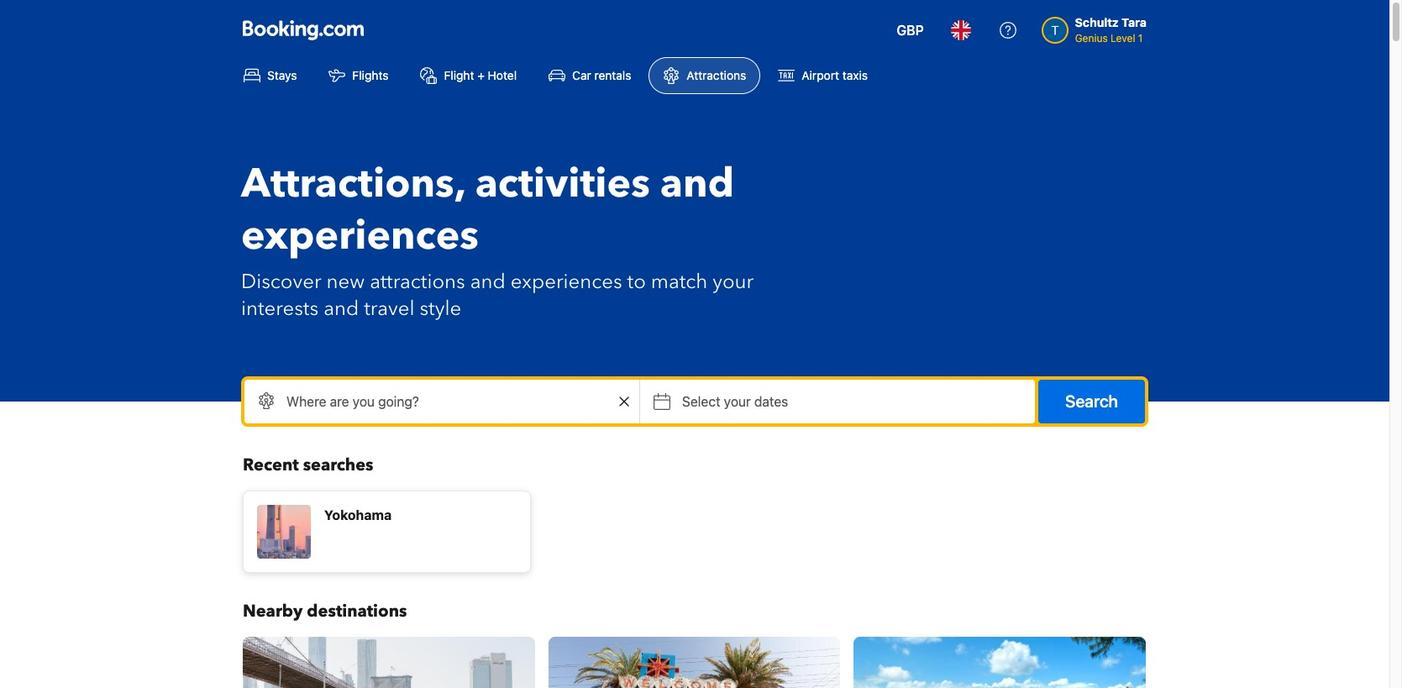Task type: locate. For each thing, give the bounding box(es) containing it.
yokohama
[[324, 508, 392, 523]]

search
[[1065, 392, 1118, 411]]

select your dates
[[682, 394, 788, 409]]

experiences left to
[[511, 268, 622, 296]]

0 vertical spatial your
[[713, 268, 754, 296]]

taxis
[[843, 68, 868, 82]]

attractions,
[[241, 156, 465, 212]]

schultz
[[1075, 15, 1119, 29]]

1 horizontal spatial experiences
[[511, 268, 622, 296]]

1 vertical spatial your
[[724, 394, 751, 409]]

and
[[660, 156, 734, 212], [470, 268, 506, 296], [324, 295, 359, 323]]

attractions, activities and experiences discover new attractions and experiences to match your interests and travel style
[[241, 156, 754, 323]]

Where are you going? search field
[[245, 380, 639, 423]]

key west image
[[854, 637, 1146, 688]]

car rentals
[[572, 68, 631, 82]]

nearby
[[243, 600, 303, 623]]

gbp button
[[887, 10, 934, 50]]

0 horizontal spatial and
[[324, 295, 359, 323]]

your right match in the top of the page
[[713, 268, 754, 296]]

match
[[651, 268, 708, 296]]

1 vertical spatial experiences
[[511, 268, 622, 296]]

0 vertical spatial experiences
[[241, 208, 479, 264]]

experiences
[[241, 208, 479, 264], [511, 268, 622, 296]]

0 horizontal spatial experiences
[[241, 208, 479, 264]]

select
[[682, 394, 721, 409]]

flight + hotel
[[444, 68, 517, 82]]

your
[[713, 268, 754, 296], [724, 394, 751, 409]]

rentals
[[594, 68, 631, 82]]

las vegas image
[[548, 637, 840, 688]]

airport taxis link
[[764, 57, 882, 94]]

car
[[572, 68, 591, 82]]

experiences up new
[[241, 208, 479, 264]]

interests
[[241, 295, 319, 323]]

hotel
[[488, 68, 517, 82]]

discover
[[241, 268, 321, 296]]

gbp
[[897, 23, 924, 38]]

your left dates
[[724, 394, 751, 409]]



Task type: describe. For each thing, give the bounding box(es) containing it.
nearby destinations
[[243, 600, 407, 623]]

to
[[627, 268, 646, 296]]

attractions
[[687, 68, 746, 82]]

your inside attractions, activities and experiences discover new attractions and experiences to match your interests and travel style
[[713, 268, 754, 296]]

+
[[477, 68, 485, 82]]

level
[[1111, 32, 1136, 45]]

car rentals link
[[534, 57, 646, 94]]

your account menu schultz tara genius level 1 element
[[1042, 8, 1154, 46]]

1
[[1138, 32, 1143, 45]]

dates
[[755, 394, 788, 409]]

recent
[[243, 454, 299, 476]]

airport taxis
[[802, 68, 868, 82]]

flight
[[444, 68, 474, 82]]

style
[[420, 295, 461, 323]]

travel
[[364, 295, 415, 323]]

attractions
[[370, 268, 465, 296]]

tara
[[1122, 15, 1147, 29]]

2 horizontal spatial and
[[660, 156, 734, 212]]

search button
[[1039, 380, 1145, 423]]

activities
[[475, 156, 650, 212]]

airport
[[802, 68, 839, 82]]

booking.com image
[[243, 20, 364, 40]]

searches
[[303, 454, 374, 476]]

flights link
[[315, 57, 403, 94]]

destinations
[[307, 600, 407, 623]]

stays link
[[229, 57, 311, 94]]

genius
[[1075, 32, 1108, 45]]

flights
[[352, 68, 389, 82]]

new
[[326, 268, 365, 296]]

flight + hotel link
[[406, 57, 531, 94]]

yokohama link
[[243, 491, 531, 573]]

attractions link
[[649, 57, 761, 94]]

new york image
[[243, 637, 535, 688]]

recent searches
[[243, 454, 374, 476]]

1 horizontal spatial and
[[470, 268, 506, 296]]

schultz tara genius level 1
[[1075, 15, 1147, 45]]

stays
[[267, 68, 297, 82]]



Task type: vqa. For each thing, say whether or not it's contained in the screenshot.
"Save"
no



